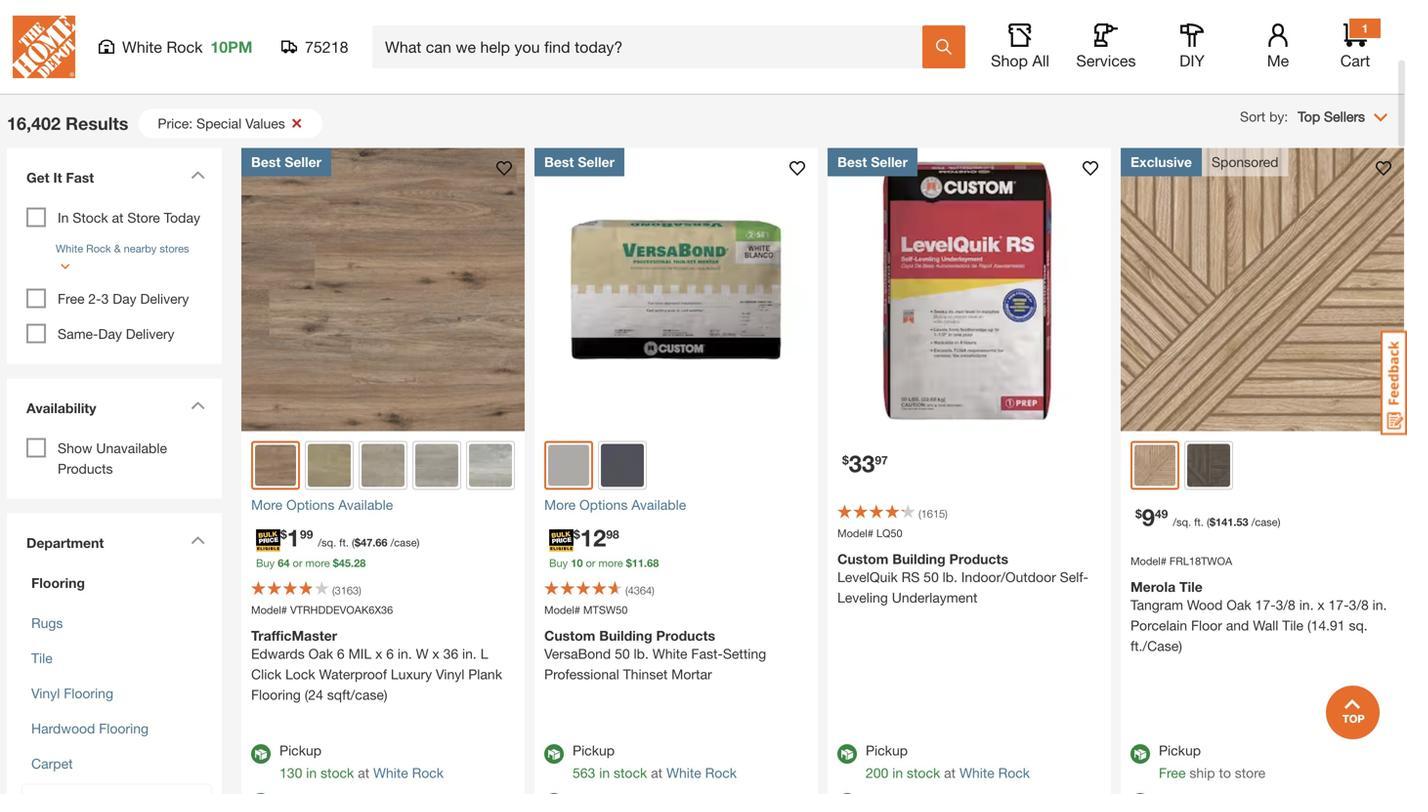 Task type: describe. For each thing, give the bounding box(es) containing it.
show
[[58, 440, 92, 457]]

sponsored
[[1212, 154, 1279, 170]]

more for 12
[[545, 497, 576, 513]]

16,402 results
[[7, 113, 128, 134]]

feedback link image
[[1382, 330, 1408, 436]]

shop all button
[[989, 23, 1052, 70]]

moonstone image
[[362, 444, 405, 487]]

department
[[26, 535, 104, 551]]

available for pickup image for 130 in stock
[[251, 745, 271, 765]]

values
[[245, 115, 285, 132]]

free 2-3 day delivery link
[[58, 291, 189, 307]]

$ left 68
[[626, 557, 632, 570]]

99
[[300, 528, 313, 542]]

flooring down department
[[31, 575, 85, 592]]

rugs
[[31, 616, 63, 632]]

10
[[571, 557, 583, 570]]

price: special values
[[158, 115, 285, 132]]

white rock link for 1
[[373, 766, 444, 782]]

at left the store
[[112, 210, 124, 226]]

) inside /sq. ft. ( $ 47 . 66 /case ) buy 64 or more $ 45 . 28
[[417, 537, 420, 549]]

levelquik rs 50 lb. indoor/outdoor self-leveling underlayment image
[[828, 148, 1112, 432]]

2-
[[88, 291, 101, 307]]

1 vertical spatial day
[[98, 326, 122, 342]]

home
[[367, 51, 403, 67]]

3 white rock link from the left
[[960, 766, 1031, 782]]

$ up 28
[[355, 537, 361, 549]]

lq50
[[877, 527, 903, 540]]

pickup for 200
[[866, 743, 908, 759]]

french oak image
[[308, 444, 351, 487]]

model# for model# mtsw50
[[545, 604, 581, 617]]

( 3163 )
[[332, 585, 362, 597]]

special
[[197, 115, 242, 132]]

fast
[[66, 170, 94, 186]]

66
[[376, 537, 388, 549]]

in stock at store today link
[[58, 210, 200, 226]]

flooring right hardwood
[[99, 721, 149, 737]]

hardwood
[[31, 721, 95, 737]]

white link
[[508, 0, 611, 49]]

availability
[[26, 400, 96, 417]]

frl18twoa
[[1170, 555, 1233, 568]]

available for 1
[[339, 497, 393, 513]]

16,402
[[7, 113, 61, 134]]

white rock 10pm
[[122, 38, 253, 56]]

caret icon image for department
[[191, 536, 205, 545]]

45
[[339, 557, 351, 570]]

mil
[[349, 646, 372, 662]]

florida tile home collection
[[367, 31, 468, 67]]

sort by: top sellers
[[1241, 109, 1366, 125]]

versabond
[[545, 646, 611, 662]]

more options available for 1
[[251, 497, 393, 513]]

at for pickup 563 in stock at white rock
[[651, 766, 663, 782]]

3163
[[335, 585, 359, 597]]

stock
[[73, 210, 108, 226]]

model# for model# vtrhddevoak6x36
[[251, 604, 287, 617]]

lb. inside custom building products versabond 50 lb. white fast-setting professional thinset mortar
[[634, 646, 649, 662]]

) for ( 3163 )
[[359, 585, 362, 597]]

pickup for 130
[[280, 743, 322, 759]]

( inside /sq. ft. ( $ 47 . 66 /case ) buy 64 or more $ 45 . 28
[[352, 537, 355, 549]]

11
[[632, 557, 644, 570]]

me button
[[1248, 23, 1310, 70]]

. inside $ 9 49 /sq. ft. ( $ 141 . 53 /case )
[[1234, 516, 1237, 529]]

available for 12
[[632, 497, 687, 513]]

caret icon image for availability
[[191, 401, 205, 410]]

buy 10 or more $ 11 . 68
[[549, 557, 659, 570]]

stock inside pickup 200 in stock at white rock
[[907, 766, 941, 782]]

shop savings image
[[933, 0, 1036, 24]]

in inside pickup 200 in stock at white rock
[[893, 766, 904, 782]]

white inside pickup 130 in stock at white rock
[[373, 766, 408, 782]]

0 vertical spatial day
[[113, 291, 137, 307]]

show unavailable products link
[[58, 440, 167, 477]]

show unavailable products
[[58, 440, 167, 477]]

w
[[416, 646, 429, 662]]

shop for shop all
[[991, 51, 1029, 70]]

gray image
[[601, 444, 644, 487]]

stock for 1
[[321, 766, 354, 782]]

diy button
[[1162, 23, 1224, 70]]

fast-
[[692, 646, 723, 662]]

versabond 50 lb. white fast-setting professional thinset mortar image
[[535, 148, 818, 432]]

edwards
[[251, 646, 305, 662]]

in for 12
[[600, 766, 610, 782]]

rock for pickup 563 in stock at white rock
[[706, 766, 737, 782]]

white inside pickup 563 in stock at white rock
[[667, 766, 702, 782]]

white image
[[549, 445, 590, 486]]

sq.
[[1350, 618, 1369, 634]]

rugs link
[[31, 616, 63, 632]]

47
[[361, 537, 373, 549]]

in for 1
[[306, 766, 317, 782]]

aiden platinum image
[[416, 444, 459, 487]]

and
[[1227, 618, 1250, 634]]

setting
[[723, 646, 767, 662]]

trafficmaster edwards oak 6 mil x 6 in. w x 36 in. l click lock waterproof luxury vinyl plank flooring (24 sqft/case)
[[251, 628, 503, 703]]

available for pickup image for free
[[1131, 745, 1151, 765]]

price: special values button
[[138, 109, 322, 138]]

$ 12 98
[[574, 524, 620, 552]]

carpet
[[31, 756, 73, 772]]

options for 1
[[287, 497, 335, 513]]

$ left 28
[[333, 557, 339, 570]]

options for 12
[[580, 497, 628, 513]]

pickup 200 in stock at white rock
[[866, 743, 1031, 782]]

$ left the 53
[[1210, 516, 1216, 529]]

( 4364 )
[[626, 585, 655, 597]]

(24
[[305, 687, 324, 703]]

What can we help you find today? search field
[[385, 26, 922, 67]]

rock for pickup 200 in stock at white rock
[[999, 766, 1031, 782]]

50 inside custom building products versabond 50 lb. white fast-setting professional thinset mortar
[[615, 646, 630, 662]]

vinyl flooring
[[31, 686, 113, 702]]

2 6 from the left
[[386, 646, 394, 662]]

waterproof
[[319, 667, 387, 683]]

services
[[1077, 51, 1137, 70]]

0 vertical spatial delivery
[[140, 291, 189, 307]]

custom building products versabond 50 lb. white fast-setting professional thinset mortar
[[545, 628, 767, 683]]

oak inside the "merola tile tangram wood oak 17-3/8 in. x 17-3/8 in. porcelain floor and wall tile (14.91 sq. ft./case)"
[[1227, 597, 1252, 614]]

0 vertical spatial free
[[58, 291, 85, 307]]

more inside /sq. ft. ( $ 47 . 66 /case ) buy 64 or more $ 45 . 28
[[306, 557, 330, 570]]

indoor/outdoor
[[962, 570, 1057, 586]]

0 horizontal spatial x
[[376, 646, 383, 662]]

12
[[580, 524, 607, 552]]

130
[[280, 766, 302, 782]]

tile down rugs in the left of the page
[[31, 651, 53, 667]]

porcelain
[[1131, 618, 1188, 634]]

at for pickup 200 in stock at white rock
[[945, 766, 956, 782]]

store
[[127, 210, 160, 226]]

buy inside /sq. ft. ( $ 47 . 66 /case ) buy 64 or more $ 45 . 28
[[256, 557, 275, 570]]

2 17- from the left
[[1329, 597, 1350, 614]]

white rock & nearby stores
[[56, 242, 189, 255]]

rs
[[902, 570, 920, 586]]

wood walnut image
[[1188, 444, 1231, 487]]

in stock at store today
[[58, 210, 200, 226]]

more for 1
[[251, 497, 283, 513]]

2 3/8 from the left
[[1350, 597, 1370, 614]]

edwards oak image
[[255, 445, 296, 486]]

68
[[647, 557, 659, 570]]

oak inside trafficmaster edwards oak 6 mil x 6 in. w x 36 in. l click lock waterproof luxury vinyl plank flooring (24 sqft/case)
[[309, 646, 333, 662]]

model# vtrhddevoak6x36
[[251, 604, 393, 617]]

leveling
[[838, 590, 889, 606]]

75218
[[305, 38, 349, 56]]

563
[[573, 766, 596, 782]]

3
[[101, 291, 109, 307]]

tile right wall
[[1283, 618, 1304, 634]]

97
[[875, 454, 888, 467]]

( for ( 4364 )
[[626, 585, 628, 597]]

services button
[[1076, 23, 1138, 70]]

( 1615 )
[[919, 508, 948, 521]]

10pm
[[211, 38, 253, 56]]

products for custom building products versabond 50 lb. white fast-setting professional thinset mortar
[[657, 628, 716, 644]]

the home depot logo image
[[13, 16, 75, 78]]

best seller for 1
[[251, 154, 322, 170]]

) for ( 4364 )
[[652, 585, 655, 597]]

tangram
[[1131, 597, 1184, 614]]

$ left 49
[[1136, 507, 1143, 521]]

get
[[26, 170, 49, 186]]

75218 button
[[282, 37, 349, 57]]

cart
[[1341, 51, 1371, 70]]

flooring up the hardwood flooring link
[[64, 686, 113, 702]]

1 vertical spatial delivery
[[126, 326, 175, 342]]

pickup for free
[[1160, 743, 1202, 759]]

$ 9 49 /sq. ft. ( $ 141 . 53 /case )
[[1136, 504, 1281, 531]]

model# for model# frl18twoa
[[1131, 555, 1167, 568]]

or inside /sq. ft. ( $ 47 . 66 /case ) buy 64 or more $ 45 . 28
[[293, 557, 303, 570]]

) for ( 1615 )
[[946, 508, 948, 521]]

1 6 from the left
[[337, 646, 345, 662]]



Task type: locate. For each thing, give the bounding box(es) containing it.
0 vertical spatial shop
[[942, 31, 975, 47]]

in right 200
[[893, 766, 904, 782]]

mtsw50
[[584, 604, 628, 617]]

0 horizontal spatial stock
[[321, 766, 354, 782]]

best for 12
[[545, 154, 574, 170]]

sellers
[[1325, 109, 1366, 125]]

( up mtsw50
[[626, 585, 628, 597]]

caret icon image inside get it fast link
[[191, 171, 205, 179]]

custom inside custom building products levelquik rs 50 lb. indoor/outdoor self- leveling underlayment
[[838, 551, 889, 568]]

0 horizontal spatial or
[[293, 557, 303, 570]]

6 left mil
[[337, 646, 345, 662]]

more options available link for 1
[[251, 495, 515, 516]]

best for 1
[[251, 154, 281, 170]]

1 horizontal spatial seller
[[578, 154, 615, 170]]

1 vertical spatial caret icon image
[[191, 401, 205, 410]]

0 horizontal spatial in
[[306, 766, 317, 782]]

2 stock from the left
[[614, 766, 648, 782]]

available up 47
[[339, 497, 393, 513]]

more left 11
[[599, 557, 623, 570]]

3/8
[[1277, 597, 1296, 614], [1350, 597, 1370, 614]]

tile
[[430, 31, 451, 47], [1180, 579, 1203, 595], [1283, 618, 1304, 634], [31, 651, 53, 667]]

in inside pickup 563 in stock at white rock
[[600, 766, 610, 782]]

2 horizontal spatial in
[[893, 766, 904, 782]]

2 more from the left
[[599, 557, 623, 570]]

building down mtsw50
[[600, 628, 653, 644]]

more options available for 12
[[545, 497, 687, 513]]

model# up trafficmaster
[[251, 604, 287, 617]]

available
[[339, 497, 393, 513], [632, 497, 687, 513]]

1 horizontal spatial lb.
[[943, 570, 958, 586]]

( up rs at the bottom right of page
[[919, 508, 922, 521]]

tile up wood
[[1180, 579, 1203, 595]]

vinyl down the 36
[[436, 667, 465, 683]]

2 vertical spatial products
[[657, 628, 716, 644]]

hardwood flooring link
[[31, 721, 149, 737]]

trafficmaster
[[251, 628, 337, 644]]

64
[[278, 557, 290, 570]]

delivery down "free 2-3 day delivery" link
[[126, 326, 175, 342]]

1 horizontal spatial more options available link
[[545, 495, 809, 516]]

products inside show unavailable products
[[58, 461, 113, 477]]

1 up the 64
[[287, 524, 300, 552]]

) right the 53
[[1278, 516, 1281, 529]]

available for pickup image
[[251, 745, 271, 765], [545, 745, 564, 765], [838, 745, 857, 765], [1131, 745, 1151, 765]]

best seller
[[251, 154, 322, 170], [545, 154, 615, 170], [838, 154, 908, 170]]

diy
[[1180, 51, 1205, 70]]

tile inside florida tile home collection
[[430, 31, 451, 47]]

0 vertical spatial /sq.
[[1174, 516, 1192, 529]]

2 buy from the left
[[549, 557, 568, 570]]

availability link
[[17, 389, 212, 434]]

2 available from the left
[[632, 497, 687, 513]]

/sq. inside /sq. ft. ( $ 47 . 66 /case ) buy 64 or more $ 45 . 28
[[318, 537, 336, 549]]

2 seller from the left
[[578, 154, 615, 170]]

available for pickup image for 563 in stock
[[545, 745, 564, 765]]

3 pickup from the left
[[866, 743, 908, 759]]

available for pickup image for 200 in stock
[[838, 745, 857, 765]]

0 horizontal spatial seller
[[285, 154, 322, 170]]

) inside $ 9 49 /sq. ft. ( $ 141 . 53 /case )
[[1278, 516, 1281, 529]]

0 horizontal spatial free
[[58, 291, 85, 307]]

in right 130
[[306, 766, 317, 782]]

or right 10
[[586, 557, 596, 570]]

lb. up thinset
[[634, 646, 649, 662]]

at right 200
[[945, 766, 956, 782]]

2 horizontal spatial best seller
[[838, 154, 908, 170]]

2 or from the left
[[586, 557, 596, 570]]

click
[[251, 667, 282, 683]]

at
[[112, 210, 124, 226], [358, 766, 370, 782], [651, 766, 663, 782], [945, 766, 956, 782]]

merola tile tangram wood oak 17-3/8 in. x 17-3/8 in. porcelain floor and wall tile (14.91 sq. ft./case)
[[1131, 579, 1388, 655]]

ft. inside /sq. ft. ( $ 47 . 66 /case ) buy 64 or more $ 45 . 28
[[339, 537, 349, 549]]

all
[[1033, 51, 1050, 70]]

0 horizontal spatial more options available
[[251, 497, 393, 513]]

stock right 200
[[907, 766, 941, 782]]

(14.91
[[1308, 618, 1346, 634]]

caret icon image for get it fast
[[191, 171, 205, 179]]

$ inside $ 1 99
[[281, 528, 287, 542]]

2 available for pickup image from the left
[[545, 745, 564, 765]]

edwards oak 6 mil x 6 in. w x 36 in. l click lock waterproof luxury vinyl plank flooring (24 sqft/case) image
[[242, 148, 525, 432]]

in right 563
[[600, 766, 610, 782]]

/sq. inside $ 9 49 /sq. ft. ( $ 141 . 53 /case )
[[1174, 516, 1192, 529]]

stock right 563
[[614, 766, 648, 782]]

same-day delivery link
[[58, 326, 175, 342]]

( up vtrhddevoak6x36
[[332, 585, 335, 597]]

model# left lq50
[[838, 527, 874, 540]]

1 in from the left
[[306, 766, 317, 782]]

x inside the "merola tile tangram wood oak 17-3/8 in. x 17-3/8 in. porcelain floor and wall tile (14.91 sq. ft./case)"
[[1318, 597, 1325, 614]]

pickup up 563
[[573, 743, 615, 759]]

ft./case)
[[1131, 638, 1183, 655]]

at inside pickup 200 in stock at white rock
[[945, 766, 956, 782]]

white inside pickup 200 in stock at white rock
[[960, 766, 995, 782]]

model# up merola
[[1131, 555, 1167, 568]]

0 horizontal spatial 1
[[287, 524, 300, 552]]

oak up and
[[1227, 597, 1252, 614]]

1 up cart
[[1363, 22, 1369, 35]]

lb.
[[943, 570, 958, 586], [634, 646, 649, 662]]

0 vertical spatial lb.
[[943, 570, 958, 586]]

/sq.
[[1174, 516, 1192, 529], [318, 537, 336, 549]]

1 vertical spatial vinyl
[[31, 686, 60, 702]]

1 horizontal spatial in
[[600, 766, 610, 782]]

3/8 up sq.
[[1350, 597, 1370, 614]]

$ 1 99
[[281, 524, 313, 552]]

shop down savings
[[991, 51, 1029, 70]]

0 vertical spatial 1
[[1363, 22, 1369, 35]]

pickup free ship to store
[[1160, 743, 1266, 782]]

x right the "w"
[[433, 646, 440, 662]]

rock inside pickup 130 in stock at white rock
[[412, 766, 444, 782]]

1 horizontal spatial oak
[[1227, 597, 1252, 614]]

stock inside pickup 130 in stock at white rock
[[321, 766, 354, 782]]

merola
[[1131, 579, 1176, 595]]

seller
[[285, 154, 322, 170], [578, 154, 615, 170], [871, 154, 908, 170]]

0 horizontal spatial 6
[[337, 646, 345, 662]]

seller for 1
[[285, 154, 322, 170]]

0 horizontal spatial more
[[306, 557, 330, 570]]

1 seller from the left
[[285, 154, 322, 170]]

2 vertical spatial caret icon image
[[191, 536, 205, 545]]

custom building products levelquik rs 50 lb. indoor/outdoor self- leveling underlayment
[[838, 551, 1089, 606]]

1 vertical spatial ft.
[[339, 537, 349, 549]]

model# left mtsw50
[[545, 604, 581, 617]]

pickup up ship
[[1160, 743, 1202, 759]]

1615
[[922, 508, 946, 521]]

2 horizontal spatial x
[[1318, 597, 1325, 614]]

shop for shop savings
[[942, 31, 975, 47]]

stock right 130
[[321, 766, 354, 782]]

1 horizontal spatial 1
[[1363, 22, 1369, 35]]

more options available up 99
[[251, 497, 393, 513]]

/case inside $ 9 49 /sq. ft. ( $ 141 . 53 /case )
[[1252, 516, 1278, 529]]

1 for cart
[[1363, 22, 1369, 35]]

1 buy from the left
[[256, 557, 275, 570]]

custom for custom building products levelquik rs 50 lb. indoor/outdoor self- leveling underlayment
[[838, 551, 889, 568]]

1 horizontal spatial vinyl
[[436, 667, 465, 683]]

0 vertical spatial 50
[[924, 570, 939, 586]]

0 horizontal spatial available
[[339, 497, 393, 513]]

0 horizontal spatial oak
[[309, 646, 333, 662]]

) right 66
[[417, 537, 420, 549]]

x up the (14.91
[[1318, 597, 1325, 614]]

pickup
[[280, 743, 322, 759], [573, 743, 615, 759], [866, 743, 908, 759], [1160, 743, 1202, 759]]

pickup up 200
[[866, 743, 908, 759]]

0 horizontal spatial building
[[600, 628, 653, 644]]

pickup inside pickup 200 in stock at white rock
[[866, 743, 908, 759]]

9
[[1143, 504, 1156, 531]]

1 horizontal spatial best
[[545, 154, 574, 170]]

1 horizontal spatial more
[[599, 557, 623, 570]]

0 horizontal spatial best seller
[[251, 154, 322, 170]]

0 horizontal spatial 17-
[[1256, 597, 1277, 614]]

winding brook image
[[469, 444, 512, 487]]

3/8 up wall
[[1277, 597, 1296, 614]]

1 vertical spatial shop
[[991, 51, 1029, 70]]

) up custom building products levelquik rs 50 lb. indoor/outdoor self- leveling underlayment
[[946, 508, 948, 521]]

2 caret icon image from the top
[[191, 401, 205, 410]]

buy left the 64
[[256, 557, 275, 570]]

1 vertical spatial custom
[[545, 628, 596, 644]]

model# lq50
[[838, 527, 903, 540]]

model# mtsw50
[[545, 604, 628, 617]]

white inside custom building products versabond 50 lb. white fast-setting professional thinset mortar
[[653, 646, 688, 662]]

stock inside pickup 563 in stock at white rock
[[614, 766, 648, 782]]

2 pickup from the left
[[573, 743, 615, 759]]

1 options from the left
[[287, 497, 335, 513]]

1 more options available from the left
[[251, 497, 393, 513]]

more options available link up 66
[[251, 495, 515, 516]]

plank
[[469, 667, 503, 683]]

3 caret icon image from the top
[[191, 536, 205, 545]]

3 available for pickup image from the left
[[838, 745, 857, 765]]

seller for 12
[[578, 154, 615, 170]]

50 right rs at the bottom right of page
[[924, 570, 939, 586]]

1 horizontal spatial white rock link
[[667, 766, 737, 782]]

more options available link up 68
[[545, 495, 809, 516]]

free left ship
[[1160, 766, 1186, 782]]

free
[[58, 291, 85, 307], [1160, 766, 1186, 782]]

more down edwards oak 'icon'
[[251, 497, 283, 513]]

building up rs at the bottom right of page
[[893, 551, 946, 568]]

1 available for pickup image from the left
[[251, 745, 271, 765]]

at right 563
[[651, 766, 663, 782]]

best
[[251, 154, 281, 170], [545, 154, 574, 170], [838, 154, 868, 170]]

/case right 66
[[391, 537, 417, 549]]

shop
[[942, 31, 975, 47], [991, 51, 1029, 70]]

custom inside custom building products versabond 50 lb. white fast-setting professional thinset mortar
[[545, 628, 596, 644]]

0 vertical spatial building
[[893, 551, 946, 568]]

17- up wall
[[1256, 597, 1277, 614]]

1 more options available link from the left
[[251, 495, 515, 516]]

1 horizontal spatial building
[[893, 551, 946, 568]]

2 white rock link from the left
[[667, 766, 737, 782]]

cart 1
[[1341, 22, 1371, 70]]

1 available from the left
[[339, 497, 393, 513]]

2 best from the left
[[545, 154, 574, 170]]

pickup 563 in stock at white rock
[[573, 743, 737, 782]]

1 stock from the left
[[321, 766, 354, 782]]

1 white rock link from the left
[[373, 766, 444, 782]]

products for custom building products levelquik rs 50 lb. indoor/outdoor self- leveling underlayment
[[950, 551, 1009, 568]]

0 horizontal spatial /case
[[391, 537, 417, 549]]

1 vertical spatial 1
[[287, 524, 300, 552]]

1 best seller from the left
[[251, 154, 322, 170]]

delivery down 'stores'
[[140, 291, 189, 307]]

carpet link
[[31, 756, 73, 772]]

0 horizontal spatial buy
[[256, 557, 275, 570]]

1 3/8 from the left
[[1277, 597, 1296, 614]]

98
[[607, 528, 620, 542]]

1 horizontal spatial or
[[586, 557, 596, 570]]

6
[[337, 646, 345, 662], [386, 646, 394, 662]]

products inside custom building products levelquik rs 50 lb. indoor/outdoor self- leveling underlayment
[[950, 551, 1009, 568]]

pickup inside pickup 130 in stock at white rock
[[280, 743, 322, 759]]

1 horizontal spatial buy
[[549, 557, 568, 570]]

4 available for pickup image from the left
[[1131, 745, 1151, 765]]

/sq. right 99
[[318, 537, 336, 549]]

0 horizontal spatial products
[[58, 461, 113, 477]]

1 horizontal spatial 6
[[386, 646, 394, 662]]

1 horizontal spatial ft.
[[1195, 516, 1205, 529]]

today
[[164, 210, 200, 226]]

ft. up 45
[[339, 537, 349, 549]]

vinyl inside trafficmaster edwards oak 6 mil x 6 in. w x 36 in. l click lock waterproof luxury vinyl plank flooring (24 sqft/case)
[[436, 667, 465, 683]]

1 horizontal spatial custom
[[838, 551, 889, 568]]

(
[[919, 508, 922, 521], [1208, 516, 1210, 529], [352, 537, 355, 549], [332, 585, 335, 597], [626, 585, 628, 597]]

1 horizontal spatial 3/8
[[1350, 597, 1370, 614]]

1 horizontal spatial /sq.
[[1174, 516, 1192, 529]]

$ left 97
[[843, 454, 849, 467]]

oak up 'lock'
[[309, 646, 333, 662]]

$ up 10
[[574, 528, 580, 542]]

1 vertical spatial /sq.
[[318, 537, 336, 549]]

pickup inside pickup 563 in stock at white rock
[[573, 743, 615, 759]]

50 inside custom building products levelquik rs 50 lb. indoor/outdoor self- leveling underlayment
[[924, 570, 939, 586]]

vinyl
[[436, 667, 465, 683], [31, 686, 60, 702]]

same-day delivery
[[58, 326, 175, 342]]

available down gray image
[[632, 497, 687, 513]]

( for ( 3163 )
[[332, 585, 335, 597]]

tile up collection
[[430, 31, 451, 47]]

3 seller from the left
[[871, 154, 908, 170]]

33
[[849, 450, 875, 478]]

products inside custom building products versabond 50 lb. white fast-setting professional thinset mortar
[[657, 628, 716, 644]]

$ inside $ 12 98
[[574, 528, 580, 542]]

1 pickup from the left
[[280, 743, 322, 759]]

rock inside pickup 563 in stock at white rock
[[706, 766, 737, 782]]

collection
[[407, 51, 468, 67]]

to
[[1220, 766, 1232, 782]]

free inside pickup free ship to store
[[1160, 766, 1186, 782]]

0 vertical spatial vinyl
[[436, 667, 465, 683]]

/sq. right 49
[[1174, 516, 1192, 529]]

1 vertical spatial products
[[950, 551, 1009, 568]]

0 horizontal spatial more
[[251, 497, 283, 513]]

day right 3
[[113, 291, 137, 307]]

53
[[1237, 516, 1249, 529]]

0 horizontal spatial best
[[251, 154, 281, 170]]

lb. inside custom building products levelquik rs 50 lb. indoor/outdoor self- leveling underlayment
[[943, 570, 958, 586]]

141
[[1216, 516, 1234, 529]]

/case inside /sq. ft. ( $ 47 . 66 /case ) buy 64 or more $ 45 . 28
[[391, 537, 417, 549]]

/sq. ft. ( $ 47 . 66 /case ) buy 64 or more $ 45 . 28
[[256, 537, 420, 570]]

6 up luxury
[[386, 646, 394, 662]]

or right the 64
[[293, 557, 303, 570]]

0 horizontal spatial lb.
[[634, 646, 649, 662]]

2 horizontal spatial best
[[838, 154, 868, 170]]

0 horizontal spatial 3/8
[[1277, 597, 1296, 614]]

1 horizontal spatial more
[[545, 497, 576, 513]]

at inside pickup 130 in stock at white rock
[[358, 766, 370, 782]]

pickup for 563
[[573, 743, 615, 759]]

1
[[1363, 22, 1369, 35], [287, 524, 300, 552]]

2 best seller from the left
[[545, 154, 615, 170]]

1 horizontal spatial shop
[[991, 51, 1029, 70]]

results
[[66, 113, 128, 134]]

)
[[946, 508, 948, 521], [1278, 516, 1281, 529], [417, 537, 420, 549], [359, 585, 362, 597], [652, 585, 655, 597]]

flooring down click
[[251, 687, 301, 703]]

0 vertical spatial ft.
[[1195, 516, 1205, 529]]

1 more from the left
[[306, 557, 330, 570]]

in inside pickup 130 in stock at white rock
[[306, 766, 317, 782]]

rock inside pickup 200 in stock at white rock
[[999, 766, 1031, 782]]

pickup up 130
[[280, 743, 322, 759]]

3 best seller from the left
[[838, 154, 908, 170]]

0 horizontal spatial more options available link
[[251, 495, 515, 516]]

4 pickup from the left
[[1160, 743, 1202, 759]]

white rock link
[[373, 766, 444, 782], [667, 766, 737, 782], [960, 766, 1031, 782]]

) down 68
[[652, 585, 655, 597]]

1 for 1
[[287, 524, 300, 552]]

vinyl down "tile" link
[[31, 686, 60, 702]]

floor
[[1192, 618, 1223, 634]]

1 inside "cart 1"
[[1363, 22, 1369, 35]]

vtrhddevoak6x36
[[290, 604, 393, 617]]

shop down shop savings image
[[942, 31, 975, 47]]

vinyl flooring link
[[31, 686, 113, 702]]

get it fast link
[[17, 158, 212, 203]]

rock for pickup 130 in stock at white rock
[[412, 766, 444, 782]]

3 stock from the left
[[907, 766, 941, 782]]

1 vertical spatial building
[[600, 628, 653, 644]]

products for show unavailable products
[[58, 461, 113, 477]]

lock
[[285, 667, 315, 683]]

0 horizontal spatial white rock link
[[373, 766, 444, 782]]

2 more options available link from the left
[[545, 495, 809, 516]]

more left 45
[[306, 557, 330, 570]]

wood oak image
[[1135, 445, 1176, 486]]

1 horizontal spatial 17-
[[1329, 597, 1350, 614]]

1 horizontal spatial stock
[[614, 766, 648, 782]]

price:
[[158, 115, 193, 132]]

or
[[293, 557, 303, 570], [586, 557, 596, 570]]

( left 141
[[1208, 516, 1210, 529]]

0 horizontal spatial custom
[[545, 628, 596, 644]]

stock for 12
[[614, 766, 648, 782]]

ft. left 141
[[1195, 516, 1205, 529]]

best seller for 12
[[545, 154, 615, 170]]

building inside custom building products levelquik rs 50 lb. indoor/outdoor self- leveling underlayment
[[893, 551, 946, 568]]

1 horizontal spatial more options available
[[545, 497, 687, 513]]

caret icon image inside department link
[[191, 536, 205, 545]]

0 horizontal spatial shop
[[942, 31, 975, 47]]

caret icon image
[[191, 171, 205, 179], [191, 401, 205, 410], [191, 536, 205, 545]]

hardwood flooring
[[31, 721, 149, 737]]

1 horizontal spatial free
[[1160, 766, 1186, 782]]

2 more from the left
[[545, 497, 576, 513]]

1 horizontal spatial x
[[433, 646, 440, 662]]

pickup inside pickup free ship to store
[[1160, 743, 1202, 759]]

2 options from the left
[[580, 497, 628, 513]]

building for 50
[[600, 628, 653, 644]]

products down show
[[58, 461, 113, 477]]

options up 99
[[287, 497, 335, 513]]

building inside custom building products versabond 50 lb. white fast-setting professional thinset mortar
[[600, 628, 653, 644]]

at right 130
[[358, 766, 370, 782]]

0 horizontal spatial vinyl
[[31, 686, 60, 702]]

1 horizontal spatial best seller
[[545, 154, 615, 170]]

custom for custom building products versabond 50 lb. white fast-setting professional thinset mortar
[[545, 628, 596, 644]]

/case right the 53
[[1252, 516, 1278, 529]]

( for ( 1615 )
[[919, 508, 922, 521]]

1 horizontal spatial options
[[580, 497, 628, 513]]

in
[[58, 210, 69, 226]]

day down 3
[[98, 326, 122, 342]]

( inside $ 9 49 /sq. ft. ( $ 141 . 53 /case )
[[1208, 516, 1210, 529]]

at inside pickup 563 in stock at white rock
[[651, 766, 663, 782]]

2 horizontal spatial seller
[[871, 154, 908, 170]]

1 best from the left
[[251, 154, 281, 170]]

50 up thinset
[[615, 646, 630, 662]]

professional
[[545, 667, 620, 683]]

1 horizontal spatial available
[[632, 497, 687, 513]]

custom up levelquik
[[838, 551, 889, 568]]

more options available link for 12
[[545, 495, 809, 516]]

2 horizontal spatial white rock link
[[960, 766, 1031, 782]]

3 in from the left
[[893, 766, 904, 782]]

buy left 10
[[549, 557, 568, 570]]

wood
[[1188, 597, 1223, 614]]

tangram wood oak 17-3/8 in. x 17-3/8 in. porcelain floor and wall tile (14.91 sq. ft./case) image
[[1121, 148, 1405, 432]]

products up indoor/outdoor
[[950, 551, 1009, 568]]

more down white image at left bottom
[[545, 497, 576, 513]]

it
[[53, 170, 62, 186]]

1 vertical spatial oak
[[309, 646, 333, 662]]

1 more from the left
[[251, 497, 283, 513]]

free left 2-
[[58, 291, 85, 307]]

$ left 99
[[281, 528, 287, 542]]

17- up the (14.91
[[1329, 597, 1350, 614]]

department link
[[17, 524, 212, 564]]

0 vertical spatial oak
[[1227, 597, 1252, 614]]

$ inside "$ 33 97"
[[843, 454, 849, 467]]

model# for model# lq50
[[838, 527, 874, 540]]

lb. up underlayment
[[943, 570, 958, 586]]

shop inside button
[[991, 51, 1029, 70]]

3 best from the left
[[838, 154, 868, 170]]

0 vertical spatial custom
[[838, 551, 889, 568]]

building for rs
[[893, 551, 946, 568]]

caret icon image inside availability link
[[191, 401, 205, 410]]

( left 47
[[352, 537, 355, 549]]

white rock link for 12
[[667, 766, 737, 782]]

more options available up "98"
[[545, 497, 687, 513]]

28
[[354, 557, 366, 570]]

0 horizontal spatial 50
[[615, 646, 630, 662]]

) up vtrhddevoak6x36
[[359, 585, 362, 597]]

1 vertical spatial /case
[[391, 537, 417, 549]]

1 vertical spatial free
[[1160, 766, 1186, 782]]

1 horizontal spatial /case
[[1252, 516, 1278, 529]]

2 horizontal spatial stock
[[907, 766, 941, 782]]

0 vertical spatial /case
[[1252, 516, 1278, 529]]

1 caret icon image from the top
[[191, 171, 205, 179]]

0 horizontal spatial options
[[287, 497, 335, 513]]

0 vertical spatial caret icon image
[[191, 171, 205, 179]]

2 horizontal spatial products
[[950, 551, 1009, 568]]

flooring inside trafficmaster edwards oak 6 mil x 6 in. w x 36 in. l click lock waterproof luxury vinyl plank flooring (24 sqft/case)
[[251, 687, 301, 703]]

thinset
[[623, 667, 668, 683]]

custom up versabond
[[545, 628, 596, 644]]

products up fast-
[[657, 628, 716, 644]]

1 or from the left
[[293, 557, 303, 570]]

2 in from the left
[[600, 766, 610, 782]]

options up "98"
[[580, 497, 628, 513]]

ft. inside $ 9 49 /sq. ft. ( $ 141 . 53 /case )
[[1195, 516, 1205, 529]]

2 more options available from the left
[[545, 497, 687, 513]]

at for pickup 130 in stock at white rock
[[358, 766, 370, 782]]

self-
[[1061, 570, 1089, 586]]

shop all
[[991, 51, 1050, 70]]

white
[[542, 31, 577, 47], [122, 38, 162, 56], [56, 242, 83, 255], [653, 646, 688, 662], [373, 766, 408, 782], [667, 766, 702, 782], [960, 766, 995, 782]]

0 horizontal spatial ft.
[[339, 537, 349, 549]]

x right mil
[[376, 646, 383, 662]]

0 vertical spatial products
[[58, 461, 113, 477]]

same-
[[58, 326, 98, 342]]

1 17- from the left
[[1256, 597, 1277, 614]]

1 horizontal spatial products
[[657, 628, 716, 644]]



Task type: vqa. For each thing, say whether or not it's contained in the screenshot.
"home" to the middle
no



